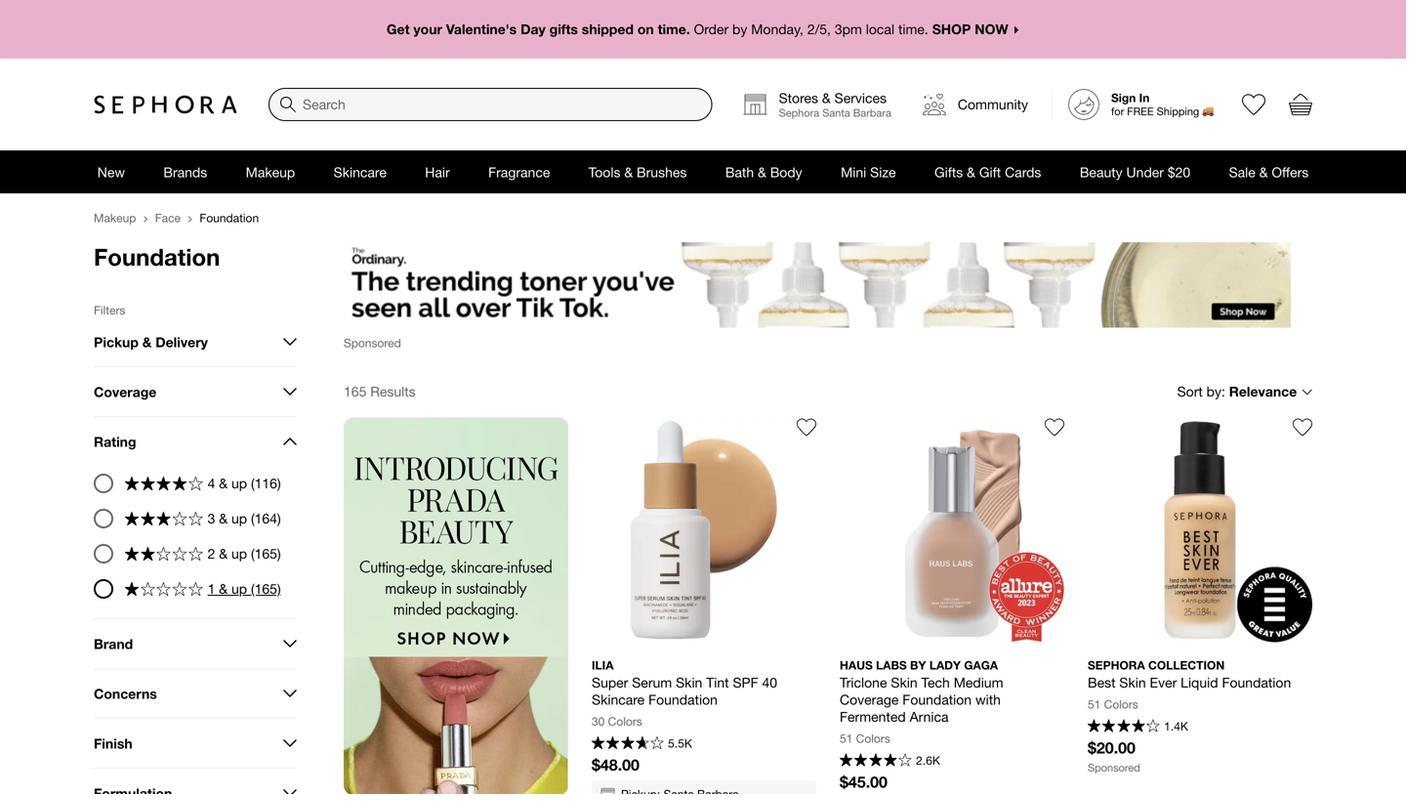 Task type: vqa. For each thing, say whether or not it's contained in the screenshot.
'Clean at Sephora' image to the left
no



Task type: describe. For each thing, give the bounding box(es) containing it.
1
[[208, 581, 215, 597]]

0 horizontal spatial sponsored
[[344, 336, 401, 349]]

haus labs by lady gaga triclone skin tech medium coverage foundation with fermented arnica 51 colors
[[840, 658, 1007, 745]]

barbara
[[853, 106, 892, 119]]

haus labs by lady gaga - triclone skin tech medium coverage foundation with fermented arnica image
[[840, 417, 1065, 642]]

sephora
[[779, 106, 820, 119]]

& for 1
[[219, 581, 228, 597]]

1 & up (165)
[[208, 581, 281, 597]]

makeup for rightmost makeup link
[[246, 164, 295, 180]]

1 horizontal spatial makeup link
[[227, 150, 314, 193]]

Search search field
[[270, 89, 712, 120]]

& for 3
[[219, 510, 228, 526]]

tools
[[589, 164, 621, 180]]

shop now ▸
[[932, 21, 1020, 37]]

40
[[762, 674, 778, 690]]

concerns button
[[94, 669, 297, 718]]

sephora collection - best skin ever liquid foundation image
[[1088, 417, 1313, 642]]

coverage inside the haus labs by lady gaga triclone skin tech medium coverage foundation with fermented arnica 51 colors
[[840, 691, 899, 707]]

size
[[870, 164, 896, 180]]

sale & offers button
[[1210, 150, 1328, 193]]

tools & brushes
[[589, 164, 687, 180]]

valentine's
[[446, 21, 517, 37]]

165 results
[[344, 383, 416, 399]]

face
[[155, 211, 181, 225]]

introducing prada beauty | cutting-edge, skincare-infused makeup in sustainably minded packaging. shop now > image
[[344, 417, 568, 794]]

new
[[97, 164, 125, 180]]

pickup & delivery button
[[94, 317, 297, 366]]

foundation inside the haus labs by lady gaga triclone skin tech medium coverage foundation with fermented arnica 51 colors
[[903, 691, 972, 707]]

by
[[910, 658, 926, 672]]

brand
[[94, 636, 133, 652]]

by
[[1207, 383, 1222, 399]]

3 & up (164)
[[208, 510, 281, 526]]

$20.00
[[1088, 738, 1136, 757]]

& for tools
[[624, 164, 633, 180]]

sign in to love haus labs by lady gaga - triclone skin tech medium coverage foundation with fermented arnica image
[[1045, 417, 1065, 437]]

5.5k
[[668, 737, 692, 750]]

spf
[[733, 674, 759, 690]]

brands link
[[144, 150, 227, 193]]

foundation down face 'link'
[[94, 243, 220, 271]]

sale
[[1229, 164, 1256, 180]]

finish
[[94, 735, 132, 751]]

& for 2
[[219, 546, 228, 562]]

0 horizontal spatial 4 stars element
[[125, 477, 203, 493]]

(164)
[[251, 510, 281, 526]]

bath & body link
[[706, 150, 822, 193]]

fragrance link
[[469, 150, 570, 193]]

4 stars element for $20.00
[[1088, 719, 1160, 735]]

& for sale
[[1260, 164, 1268, 180]]

results
[[370, 383, 416, 399]]

free
[[1127, 105, 1154, 118]]

foundation inside ilia super serum skin tint spf 40 skincare foundation 30 colors
[[649, 691, 718, 707]]

foundation inside sephora collection best skin ever liquid foundation 51 colors
[[1222, 674, 1291, 690]]

mini size link
[[822, 150, 915, 193]]

skin inside the haus labs by lady gaga triclone skin tech medium coverage foundation with fermented arnica 51 colors
[[891, 674, 918, 690]]

sign in for free shipping 🚚
[[1112, 91, 1214, 118]]

filters
[[94, 303, 125, 317]]

offers
[[1272, 164, 1309, 180]]

beauty under $20
[[1080, 164, 1191, 180]]

& for 4
[[219, 475, 228, 491]]

2 & up (165)
[[208, 546, 281, 562]]

up for 4
[[231, 475, 247, 491]]

2.6k reviews element
[[916, 754, 940, 767]]

sephora collection best skin ever liquid foundation 51 colors
[[1088, 658, 1291, 711]]

brand button
[[94, 619, 297, 668]]

up for 2
[[231, 546, 247, 562]]

super
[[592, 674, 628, 690]]

now
[[975, 21, 1009, 37]]

up for 3
[[231, 510, 247, 526]]

haus
[[840, 658, 873, 672]]

gifts
[[550, 21, 578, 37]]

body
[[770, 164, 803, 180]]

skin for $20.00
[[1120, 674, 1146, 690]]

gifts
[[935, 164, 963, 180]]

$48.00
[[592, 755, 640, 774]]

sort
[[1178, 383, 1203, 399]]

liquid
[[1181, 674, 1219, 690]]

(165) for 2 & up (165)
[[251, 546, 281, 562]]

$20
[[1168, 164, 1191, 180]]

shop
[[932, 21, 971, 37]]

4 & up (116)
[[208, 475, 281, 491]]

:
[[1222, 383, 1226, 399]]

makeup for leftmost makeup link
[[94, 211, 136, 225]]

& for stores
[[822, 90, 831, 106]]

coverage inside dropdown button
[[94, 384, 157, 400]]

tech
[[922, 674, 950, 690]]

ever
[[1150, 674, 1177, 690]]

collection
[[1149, 658, 1225, 672]]

skincare inside ilia super serum skin tint spf 40 skincare foundation 30 colors
[[592, 691, 645, 707]]

& for pickup
[[142, 334, 152, 350]]

finish button
[[94, 719, 297, 768]]

arnica
[[910, 708, 949, 725]]

51 inside the haus labs by lady gaga triclone skin tech medium coverage foundation with fermented arnica 51 colors
[[840, 731, 853, 745]]

gifts & gift cards link
[[915, 150, 1061, 193]]

& for bath
[[758, 164, 767, 180]]



Task type: locate. For each thing, give the bounding box(es) containing it.
0 horizontal spatial skin
[[676, 674, 703, 690]]

up right 2 at left bottom
[[231, 546, 247, 562]]

gifts & gift cards
[[935, 164, 1042, 180]]

cards
[[1005, 164, 1042, 180]]

your
[[414, 21, 442, 37]]

delivery
[[156, 334, 208, 350]]

colors down best
[[1104, 697, 1139, 711]]

coverage down pickup
[[94, 384, 157, 400]]

sephora
[[1088, 658, 1145, 672]]

tint
[[706, 674, 729, 690]]

makeup link
[[227, 150, 314, 193], [86, 203, 144, 233]]

4 stars element for $45.00
[[840, 753, 912, 769]]

51 down best
[[1088, 697, 1101, 711]]

hair link
[[406, 150, 469, 193]]

up left (116)
[[231, 475, 247, 491]]

mini
[[841, 164, 867, 180]]

sale & offers
[[1229, 164, 1309, 180]]

(165)
[[251, 546, 281, 562], [251, 581, 281, 597]]

gift
[[980, 164, 1001, 180]]

1 vertical spatial skincare
[[592, 691, 645, 707]]

0 vertical spatial makeup link
[[227, 150, 314, 193]]

with
[[976, 691, 1001, 707]]

get your valentine's day gifts shipped on time.
[[387, 21, 694, 37]]

skincare link
[[314, 150, 406, 193]]

1 vertical spatial coverage
[[840, 691, 899, 707]]

colors inside sephora collection best skin ever liquid foundation 51 colors
[[1104, 697, 1139, 711]]

makeup down new
[[94, 211, 136, 225]]

0 horizontal spatial makeup
[[94, 211, 136, 225]]

& left the gift
[[967, 164, 976, 180]]

& inside dropdown button
[[142, 334, 152, 350]]

on
[[638, 21, 654, 37]]

1 horizontal spatial sponsored
[[1088, 761, 1141, 774]]

relevance
[[1229, 383, 1297, 399]]

time.
[[658, 21, 690, 37]]

foundation
[[200, 211, 259, 225], [94, 243, 220, 271], [1222, 674, 1291, 690], [649, 691, 718, 707], [903, 691, 972, 707]]

sort by : relevance
[[1178, 383, 1297, 399]]

1 vertical spatial colors
[[608, 714, 642, 728]]

0 vertical spatial 51
[[1088, 697, 1101, 711]]

ilia - super serum skin tint spf 40 skincare foundation image
[[592, 417, 817, 642]]

face link
[[147, 203, 189, 233]]

& right tools
[[624, 164, 633, 180]]

in
[[1140, 91, 1150, 105]]

sign in to love sephora collection - best skin ever liquid foundation image
[[1293, 417, 1313, 437]]

for
[[1112, 105, 1124, 118]]

medium
[[954, 674, 1004, 690]]

1 horizontal spatial 51
[[1088, 697, 1101, 711]]

& right 2 at left bottom
[[219, 546, 228, 562]]

up left (164) on the left
[[231, 510, 247, 526]]

& right 3
[[219, 510, 228, 526]]

0 vertical spatial makeup
[[246, 164, 295, 180]]

1 horizontal spatial coverage
[[840, 691, 899, 707]]

sign in to love ilia - super serum skin tint spf 40 skincare foundation image
[[797, 417, 817, 437]]

community link
[[907, 74, 1044, 135]]

1 star element
[[125, 582, 203, 599]]

rating button
[[94, 417, 297, 466]]

2 skin from the left
[[891, 674, 918, 690]]

4
[[208, 475, 215, 491]]

stores
[[779, 90, 819, 106]]

colors up 3.5 stars element
[[608, 714, 642, 728]]

0 horizontal spatial skincare
[[334, 164, 387, 180]]

sponsored down $20.00
[[1088, 761, 1141, 774]]

& right pickup
[[142, 334, 152, 350]]

5.5k reviews element
[[668, 737, 692, 750]]

labs
[[876, 658, 907, 672]]

1 (165) from the top
[[251, 546, 281, 562]]

go to basket image
[[1289, 93, 1313, 116]]

None search field
[[269, 88, 713, 121]]

0 horizontal spatial 51
[[840, 731, 853, 745]]

tools & brushes link
[[570, 150, 706, 193]]

new link
[[78, 150, 144, 193]]

2 (165) from the top
[[251, 581, 281, 597]]

makeup right brands link
[[246, 164, 295, 180]]

skin down 'labs'
[[891, 674, 918, 690]]

4 stars element up 3 stars element
[[125, 477, 203, 493]]

2 horizontal spatial colors
[[1104, 697, 1139, 711]]

1.4k reviews element
[[1164, 719, 1189, 733]]

▸
[[1013, 21, 1020, 37]]

hair
[[425, 164, 450, 180]]

& right 4
[[219, 475, 228, 491]]

skincare down super
[[592, 691, 645, 707]]

51 inside sephora collection best skin ever liquid foundation 51 colors
[[1088, 697, 1101, 711]]

3 stars element
[[125, 512, 203, 528]]

& inside stores & services sephora santa barbara
[[822, 90, 831, 106]]

2 up from the top
[[231, 510, 247, 526]]

0 vertical spatial colors
[[1104, 697, 1139, 711]]

makeup link right the brands
[[227, 150, 314, 193]]

0 vertical spatial sponsored
[[344, 336, 401, 349]]

1.4k
[[1164, 719, 1189, 733]]

0 vertical spatial (165)
[[251, 546, 281, 562]]

day
[[521, 21, 546, 37]]

triclone
[[840, 674, 887, 690]]

1 vertical spatial makeup
[[94, 211, 136, 225]]

1 horizontal spatial 4 stars element
[[840, 753, 912, 769]]

foundation down serum
[[649, 691, 718, 707]]

ilia
[[592, 658, 614, 672]]

stores & services sephora santa barbara
[[779, 90, 892, 119]]

sign
[[1112, 91, 1136, 105]]

4 stars element
[[125, 477, 203, 493], [1088, 719, 1160, 735], [840, 753, 912, 769]]

& inside popup button
[[1260, 164, 1268, 180]]

serum
[[632, 674, 672, 690]]

bath
[[726, 164, 754, 180]]

3 skin from the left
[[1120, 674, 1146, 690]]

(165) for 1 & up (165)
[[251, 581, 281, 597]]

up for 1
[[231, 581, 247, 597]]

up
[[231, 475, 247, 491], [231, 510, 247, 526], [231, 546, 247, 562], [231, 581, 247, 597]]

pickup & delivery
[[94, 334, 208, 350]]

& right sale
[[1260, 164, 1268, 180]]

santa
[[823, 106, 850, 119]]

30
[[592, 714, 605, 728]]

1 vertical spatial makeup link
[[86, 203, 144, 233]]

makeup
[[246, 164, 295, 180], [94, 211, 136, 225]]

& for gifts
[[967, 164, 976, 180]]

2 vertical spatial colors
[[856, 731, 891, 745]]

shipped
[[582, 21, 634, 37]]

skin left tint at bottom
[[676, 674, 703, 690]]

foundation right liquid
[[1222, 674, 1291, 690]]

&
[[822, 90, 831, 106], [624, 164, 633, 180], [758, 164, 767, 180], [967, 164, 976, 180], [1260, 164, 1268, 180], [142, 334, 152, 350], [219, 475, 228, 491], [219, 510, 228, 526], [219, 546, 228, 562], [219, 581, 228, 597]]

1 skin from the left
[[676, 674, 703, 690]]

image de bannière avec contenu sponsorisé image
[[344, 242, 1291, 327]]

makeup link down new
[[86, 203, 144, 233]]

lady
[[930, 658, 961, 672]]

brands
[[163, 164, 207, 180]]

foundation right face 'link'
[[200, 211, 259, 225]]

$45.00
[[840, 772, 888, 791]]

None field
[[269, 88, 713, 121]]

🚚
[[1203, 105, 1214, 118]]

4 stars element up $45.00
[[840, 753, 912, 769]]

1 horizontal spatial makeup
[[246, 164, 295, 180]]

& right bath
[[758, 164, 767, 180]]

0 vertical spatial skincare
[[334, 164, 387, 180]]

2 horizontal spatial 4 stars element
[[1088, 719, 1160, 735]]

51
[[1088, 697, 1101, 711], [840, 731, 853, 745]]

2 horizontal spatial skin
[[1120, 674, 1146, 690]]

2.6k
[[916, 754, 940, 767]]

colors down fermented
[[856, 731, 891, 745]]

0 horizontal spatial colors
[[608, 714, 642, 728]]

51 down fermented
[[840, 731, 853, 745]]

0 vertical spatial 4 stars element
[[125, 477, 203, 493]]

1 horizontal spatial colors
[[856, 731, 891, 745]]

3
[[208, 510, 215, 526]]

pickup
[[94, 334, 139, 350]]

colors inside the haus labs by lady gaga triclone skin tech medium coverage foundation with fermented arnica 51 colors
[[856, 731, 891, 745]]

coverage up fermented
[[840, 691, 899, 707]]

community
[[958, 96, 1029, 112]]

& right "1"
[[219, 581, 228, 597]]

3 up from the top
[[231, 546, 247, 562]]

3.5 stars element
[[592, 736, 664, 752]]

(116)
[[251, 475, 281, 491]]

(165) down 2 & up (165)
[[251, 581, 281, 597]]

(165) down (164) on the left
[[251, 546, 281, 562]]

1 vertical spatial (165)
[[251, 581, 281, 597]]

fermented
[[840, 708, 906, 725]]

4 up from the top
[[231, 581, 247, 597]]

brushes
[[637, 164, 687, 180]]

1 vertical spatial sponsored
[[1088, 761, 1141, 774]]

colors inside ilia super serum skin tint spf 40 skincare foundation 30 colors
[[608, 714, 642, 728]]

sponsored up 165 results
[[344, 336, 401, 349]]

skin inside ilia super serum skin tint spf 40 skincare foundation 30 colors
[[676, 674, 703, 690]]

bath & body
[[726, 164, 803, 180]]

services
[[835, 90, 887, 106]]

skin down sephora at the bottom right
[[1120, 674, 1146, 690]]

coverage
[[94, 384, 157, 400], [840, 691, 899, 707]]

best
[[1088, 674, 1116, 690]]

1 horizontal spatial skincare
[[592, 691, 645, 707]]

1 up from the top
[[231, 475, 247, 491]]

$20.00 sponsored
[[1088, 738, 1141, 774]]

beauty under $20 button
[[1061, 150, 1210, 193]]

1 horizontal spatial skin
[[891, 674, 918, 690]]

coverage button
[[94, 367, 297, 416]]

foundation down tech
[[903, 691, 972, 707]]

ilia super serum skin tint spf 40 skincare foundation 30 colors
[[592, 658, 781, 728]]

skincare left hair
[[334, 164, 387, 180]]

up right "1"
[[231, 581, 247, 597]]

2 vertical spatial 4 stars element
[[840, 753, 912, 769]]

165
[[344, 383, 367, 399]]

1 vertical spatial 51
[[840, 731, 853, 745]]

skin for $48.00
[[676, 674, 703, 690]]

0 horizontal spatial coverage
[[94, 384, 157, 400]]

& up santa
[[822, 90, 831, 106]]

sephora homepage image
[[94, 95, 237, 114]]

skin inside sephora collection best skin ever liquid foundation 51 colors
[[1120, 674, 1146, 690]]

fragrance
[[488, 164, 550, 180]]

1 vertical spatial 4 stars element
[[1088, 719, 1160, 735]]

0 vertical spatial coverage
[[94, 384, 157, 400]]

2 stars element
[[125, 547, 203, 564]]

4 stars element up $20.00
[[1088, 719, 1160, 735]]

gaga
[[964, 658, 998, 672]]

0 horizontal spatial makeup link
[[86, 203, 144, 233]]

beauty
[[1080, 164, 1123, 180]]



